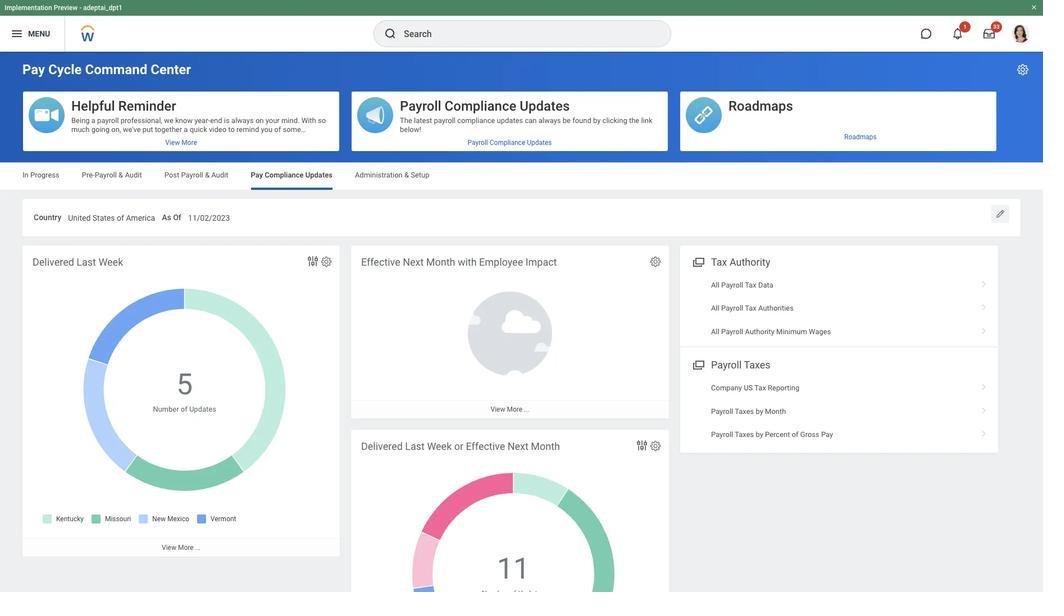 Task type: vqa. For each thing, say whether or not it's contained in the screenshot.
"delegation history"
no



Task type: locate. For each thing, give the bounding box(es) containing it.
payroll down "tax authority"
[[721, 281, 743, 289]]

effective next month with employee impact element
[[351, 245, 669, 418]]

1 vertical spatial view more ... link
[[22, 538, 340, 557]]

always up remind
[[231, 116, 254, 125]]

chevron right image
[[977, 277, 991, 288], [977, 300, 991, 311]]

1 horizontal spatial month
[[531, 440, 560, 452]]

configure this page image
[[1016, 63, 1030, 76]]

2 payroll from the left
[[434, 116, 456, 125]]

configure and view chart data image for 11
[[635, 439, 649, 452]]

0 horizontal spatial view
[[162, 544, 176, 552]]

0 horizontal spatial your
[[178, 134, 192, 143]]

Search Workday  search field
[[404, 21, 648, 46]]

updates down the latest payroll compliance updates can always be found by clicking the link below!
[[527, 139, 552, 147]]

more for effective next month with employee impact
[[507, 405, 522, 413]]

data
[[758, 281, 773, 289]]

main content
[[0, 52, 1043, 592]]

1 vertical spatial week
[[427, 440, 452, 452]]

found
[[573, 116, 591, 125]]

of inside list
[[792, 430, 799, 439]]

next inside "element"
[[403, 256, 424, 268]]

authority down all payroll tax authorities
[[745, 327, 775, 336]]

1 horizontal spatial pay
[[251, 171, 263, 179]]

1 audit from the left
[[125, 171, 142, 179]]

1 horizontal spatial view
[[491, 405, 505, 413]]

0 vertical spatial list
[[680, 273, 998, 343]]

pay inside list
[[821, 430, 833, 439]]

4 chevron right image from the top
[[977, 426, 991, 438]]

1 horizontal spatial next
[[508, 440, 529, 452]]

payroll compliance updates link
[[352, 134, 668, 151]]

configure and view chart data image
[[306, 254, 320, 268], [635, 439, 649, 452]]

chevron right image inside all payroll tax authorities link
[[977, 300, 991, 311]]

1 vertical spatial taxes
[[735, 407, 754, 415]]

effective right configure delivered last week icon
[[361, 256, 400, 268]]

0 vertical spatial week
[[99, 256, 123, 268]]

month inside payroll taxes by month link
[[765, 407, 786, 415]]

a down know
[[184, 125, 188, 134]]

chevron right image inside all payroll tax data link
[[977, 277, 991, 288]]

1 vertical spatial next
[[508, 440, 529, 452]]

payroll
[[97, 116, 119, 125], [434, 116, 456, 125]]

1 payroll from the left
[[97, 116, 119, 125]]

0 horizontal spatial delivered
[[33, 256, 74, 268]]

1 horizontal spatial week
[[427, 440, 452, 452]]

by right found
[[593, 116, 601, 125]]

0 horizontal spatial &
[[119, 171, 123, 179]]

pay for pay compliance updates
[[251, 171, 263, 179]]

of left gross
[[792, 430, 799, 439]]

always inside being a payroll professional, we know year-end is always on your mind. with so much going on, we've put together a quick video to remind you of some important concepts to help keep your stress down!
[[231, 116, 254, 125]]

2 chevron right image from the top
[[977, 380, 991, 391]]

authority
[[730, 256, 770, 268], [745, 327, 775, 336]]

0 vertical spatial more
[[507, 405, 522, 413]]

1 horizontal spatial roadmaps
[[844, 133, 877, 141]]

list containing company us tax reporting
[[680, 376, 998, 446]]

view
[[491, 405, 505, 413], [162, 544, 176, 552]]

pay down remind
[[251, 171, 263, 179]]

1 horizontal spatial &
[[205, 171, 210, 179]]

of
[[173, 213, 181, 222]]

0 vertical spatial compliance
[[445, 98, 516, 114]]

taxes down the payroll taxes by month
[[735, 430, 754, 439]]

compliance down "some"
[[265, 171, 304, 179]]

effective right 'or'
[[466, 440, 505, 452]]

month inside delivered last week or effective next month element
[[531, 440, 560, 452]]

1 vertical spatial compliance
[[490, 139, 525, 147]]

we
[[164, 116, 173, 125]]

1 horizontal spatial to
[[228, 125, 235, 134]]

last left 'or'
[[405, 440, 425, 452]]

chevron right image inside the company us tax reporting link
[[977, 380, 991, 391]]

more inside 'effective next month with employee impact' "element"
[[507, 405, 522, 413]]

notifications large image
[[952, 28, 963, 39]]

all payroll tax data link
[[680, 273, 998, 297]]

payroll up the going
[[97, 116, 119, 125]]

1 vertical spatial last
[[405, 440, 425, 452]]

1 list from the top
[[680, 273, 998, 343]]

view more ... inside 'effective next month with employee impact' "element"
[[491, 405, 529, 413]]

week down united states of america
[[99, 256, 123, 268]]

all down all payroll tax data
[[711, 304, 719, 312]]

helpful
[[71, 98, 115, 114]]

payroll compliance updates
[[400, 98, 570, 114], [468, 139, 552, 147]]

concepts
[[105, 134, 135, 143]]

quick
[[190, 125, 207, 134]]

chevron right image inside all payroll authority minimum wages link
[[977, 323, 991, 335]]

1 vertical spatial chevron right image
[[977, 300, 991, 311]]

tax right us
[[755, 384, 766, 392]]

0 horizontal spatial view more ... link
[[22, 538, 340, 557]]

view more ...
[[491, 405, 529, 413], [162, 544, 201, 552]]

menu button
[[0, 16, 65, 52]]

2 vertical spatial compliance
[[265, 171, 304, 179]]

delivered last week
[[33, 256, 123, 268]]

of inside being a payroll professional, we know year-end is always on your mind. with so much going on, we've put together a quick video to remind you of some important concepts to help keep your stress down!
[[274, 125, 281, 134]]

menu banner
[[0, 0, 1043, 52]]

&
[[119, 171, 123, 179], [205, 171, 210, 179], [404, 171, 409, 179]]

pre-
[[82, 171, 95, 179]]

tax left data
[[745, 281, 757, 289]]

of right number at the bottom left
[[181, 405, 187, 414]]

view more ... for effective next month with employee impact
[[491, 405, 529, 413]]

2 always from the left
[[539, 116, 561, 125]]

0 vertical spatial view more ... link
[[351, 400, 669, 418]]

1 horizontal spatial payroll
[[434, 116, 456, 125]]

5 number of updates
[[153, 367, 216, 414]]

1 vertical spatial by
[[756, 407, 763, 415]]

percent
[[765, 430, 790, 439]]

0 vertical spatial next
[[403, 256, 424, 268]]

2 chevron right image from the top
[[977, 300, 991, 311]]

taxes down us
[[735, 407, 754, 415]]

roadmaps
[[729, 98, 793, 114], [844, 133, 877, 141]]

0 horizontal spatial ...
[[195, 544, 201, 552]]

payroll right "latest"
[[434, 116, 456, 125]]

a up the going
[[91, 116, 95, 125]]

payroll taxes by percent of gross pay
[[711, 430, 833, 439]]

33
[[993, 24, 1000, 30]]

all for all payroll authority minimum wages
[[711, 327, 719, 336]]

1 vertical spatial view more ...
[[162, 544, 201, 552]]

down!
[[216, 134, 235, 143]]

2 vertical spatial taxes
[[735, 430, 754, 439]]

0 vertical spatial authority
[[730, 256, 770, 268]]

taxes up company us tax reporting
[[744, 359, 770, 371]]

taxes
[[744, 359, 770, 371], [735, 407, 754, 415], [735, 430, 754, 439]]

of right states
[[117, 213, 124, 222]]

in
[[22, 171, 28, 179]]

1 vertical spatial pay
[[251, 171, 263, 179]]

tax down all payroll tax data
[[745, 304, 757, 312]]

week left 'or'
[[427, 440, 452, 452]]

0 horizontal spatial next
[[403, 256, 424, 268]]

2 vertical spatial by
[[756, 430, 763, 439]]

tab list
[[11, 163, 1032, 190]]

1 horizontal spatial view more ... link
[[351, 400, 669, 418]]

notifications element
[[1017, 22, 1026, 31]]

payroll
[[400, 98, 441, 114], [468, 139, 488, 147], [95, 171, 117, 179], [181, 171, 203, 179], [721, 281, 743, 289], [721, 304, 743, 312], [721, 327, 743, 336], [711, 359, 742, 371], [711, 407, 733, 415], [711, 430, 733, 439]]

...
[[524, 405, 529, 413], [195, 544, 201, 552]]

3 all from the top
[[711, 327, 719, 336]]

more inside delivered last week element
[[178, 544, 194, 552]]

implementation
[[4, 4, 52, 12]]

0 vertical spatial to
[[228, 125, 235, 134]]

1 horizontal spatial last
[[405, 440, 425, 452]]

important
[[71, 134, 103, 143]]

payroll inside the latest payroll compliance updates can always be found by clicking the link below!
[[434, 116, 456, 125]]

all
[[711, 281, 719, 289], [711, 304, 719, 312], [711, 327, 719, 336]]

all payroll tax authorities link
[[680, 297, 998, 320]]

1 vertical spatial view
[[162, 544, 176, 552]]

on,
[[111, 125, 121, 134]]

pay left the cycle
[[22, 62, 45, 78]]

1 vertical spatial delivered
[[361, 440, 403, 452]]

1 horizontal spatial audit
[[211, 171, 228, 179]]

your up you
[[266, 116, 280, 125]]

& left setup at the left
[[404, 171, 409, 179]]

2 audit from the left
[[211, 171, 228, 179]]

0 vertical spatial chevron right image
[[977, 277, 991, 288]]

pay compliance updates
[[251, 171, 332, 179]]

of inside text field
[[117, 213, 124, 222]]

0 horizontal spatial month
[[426, 256, 455, 268]]

chevron right image for authorities
[[977, 300, 991, 311]]

tax right menu group image
[[711, 256, 727, 268]]

1 vertical spatial ...
[[195, 544, 201, 552]]

payroll right the post
[[181, 171, 203, 179]]

minimum
[[776, 327, 807, 336]]

1 vertical spatial more
[[178, 544, 194, 552]]

by inside payroll taxes by month link
[[756, 407, 763, 415]]

0 horizontal spatial audit
[[125, 171, 142, 179]]

chevron right image inside payroll taxes by percent of gross pay link
[[977, 426, 991, 438]]

11/02/2023 text field
[[188, 207, 230, 226]]

1 vertical spatial list
[[680, 376, 998, 446]]

... inside 'effective next month with employee impact' "element"
[[524, 405, 529, 413]]

clicking
[[603, 116, 627, 125]]

to down "put"
[[137, 134, 143, 143]]

0 horizontal spatial week
[[99, 256, 123, 268]]

all down "tax authority"
[[711, 281, 719, 289]]

0 horizontal spatial pay
[[22, 62, 45, 78]]

0 horizontal spatial roadmaps
[[729, 98, 793, 114]]

company us tax reporting
[[711, 384, 799, 392]]

1 horizontal spatial always
[[539, 116, 561, 125]]

always
[[231, 116, 254, 125], [539, 116, 561, 125]]

1 vertical spatial month
[[765, 407, 786, 415]]

0 horizontal spatial view more ...
[[162, 544, 201, 552]]

always left be
[[539, 116, 561, 125]]

configure and view chart data image inside delivered last week or effective next month element
[[635, 439, 649, 452]]

together
[[155, 125, 182, 134]]

0 vertical spatial month
[[426, 256, 455, 268]]

2 list from the top
[[680, 376, 998, 446]]

week for 11
[[427, 440, 452, 452]]

1 horizontal spatial view more ...
[[491, 405, 529, 413]]

roadmaps inside button
[[729, 98, 793, 114]]

& right pre-
[[119, 171, 123, 179]]

3 chevron right image from the top
[[977, 403, 991, 414]]

delivered last week or effective next month
[[361, 440, 560, 452]]

2 horizontal spatial &
[[404, 171, 409, 179]]

2 horizontal spatial month
[[765, 407, 786, 415]]

payroll compliance updates inside payroll compliance updates link
[[468, 139, 552, 147]]

1 all from the top
[[711, 281, 719, 289]]

compliance
[[445, 98, 516, 114], [490, 139, 525, 147], [265, 171, 304, 179]]

1 vertical spatial your
[[178, 134, 192, 143]]

audit
[[125, 171, 142, 179], [211, 171, 228, 179]]

all payroll tax data
[[711, 281, 773, 289]]

11 button
[[497, 549, 532, 588]]

payroll for payroll
[[434, 116, 456, 125]]

1 horizontal spatial your
[[266, 116, 280, 125]]

0 vertical spatial last
[[77, 256, 96, 268]]

all up payroll taxes
[[711, 327, 719, 336]]

to down is
[[228, 125, 235, 134]]

payroll inside being a payroll professional, we know year-end is always on your mind. with so much going on, we've put together a quick video to remind you of some important concepts to help keep your stress down!
[[97, 116, 119, 125]]

always inside the latest payroll compliance updates can always be found by clicking the link below!
[[539, 116, 561, 125]]

0 vertical spatial roadmaps
[[729, 98, 793, 114]]

1 horizontal spatial more
[[507, 405, 522, 413]]

tax for reporting
[[755, 384, 766, 392]]

payroll down all payroll tax data
[[721, 304, 743, 312]]

updates inside '5 number of updates'
[[189, 405, 216, 414]]

United States of America text field
[[68, 207, 155, 226]]

1 vertical spatial configure and view chart data image
[[635, 439, 649, 452]]

by down company us tax reporting
[[756, 407, 763, 415]]

pay for pay cycle command center
[[22, 62, 45, 78]]

2 & from the left
[[205, 171, 210, 179]]

delivered last week element
[[22, 245, 340, 557]]

view for month
[[491, 405, 505, 413]]

view more ... link
[[351, 400, 669, 418], [22, 538, 340, 557]]

... inside delivered last week element
[[195, 544, 201, 552]]

0 vertical spatial configure and view chart data image
[[306, 254, 320, 268]]

view more ... link for delivered last week
[[22, 538, 340, 557]]

0 horizontal spatial always
[[231, 116, 254, 125]]

the latest payroll compliance updates can always be found by clicking the link below!
[[400, 116, 652, 134]]

1 horizontal spatial ...
[[524, 405, 529, 413]]

1 & from the left
[[119, 171, 123, 179]]

of right you
[[274, 125, 281, 134]]

list for tax authority
[[680, 273, 998, 343]]

delivered
[[33, 256, 74, 268], [361, 440, 403, 452]]

0 horizontal spatial to
[[137, 134, 143, 143]]

0 horizontal spatial a
[[91, 116, 95, 125]]

0 vertical spatial by
[[593, 116, 601, 125]]

view inside delivered last week element
[[162, 544, 176, 552]]

& right the post
[[205, 171, 210, 179]]

taxes for payroll taxes
[[744, 359, 770, 371]]

0 horizontal spatial configure and view chart data image
[[306, 254, 320, 268]]

by inside payroll taxes by percent of gross pay link
[[756, 430, 763, 439]]

by left percent
[[756, 430, 763, 439]]

keep
[[161, 134, 176, 143]]

chevron right image
[[977, 323, 991, 335], [977, 380, 991, 391], [977, 403, 991, 414], [977, 426, 991, 438]]

audit down "down!"
[[211, 171, 228, 179]]

0 vertical spatial effective
[[361, 256, 400, 268]]

2 horizontal spatial pay
[[821, 430, 833, 439]]

0 horizontal spatial effective
[[361, 256, 400, 268]]

1 vertical spatial authority
[[745, 327, 775, 336]]

1 chevron right image from the top
[[977, 277, 991, 288]]

1 horizontal spatial configure and view chart data image
[[635, 439, 649, 452]]

2 all from the top
[[711, 304, 719, 312]]

progress
[[30, 171, 59, 179]]

authority inside all payroll authority minimum wages link
[[745, 327, 775, 336]]

1 vertical spatial payroll compliance updates
[[468, 139, 552, 147]]

0 vertical spatial ...
[[524, 405, 529, 413]]

list
[[680, 273, 998, 343], [680, 376, 998, 446]]

last down united at the left
[[77, 256, 96, 268]]

updates
[[520, 98, 570, 114], [527, 139, 552, 147], [305, 171, 332, 179], [189, 405, 216, 414]]

updates down 5 button on the left bottom
[[189, 405, 216, 414]]

0 vertical spatial all
[[711, 281, 719, 289]]

next
[[403, 256, 424, 268], [508, 440, 529, 452]]

by inside the latest payroll compliance updates can always be found by clicking the link below!
[[593, 116, 601, 125]]

administration
[[355, 171, 403, 179]]

1 vertical spatial all
[[711, 304, 719, 312]]

compliance down updates
[[490, 139, 525, 147]]

list containing all payroll tax data
[[680, 273, 998, 343]]

compliance up compliance
[[445, 98, 516, 114]]

0 vertical spatial view more ...
[[491, 405, 529, 413]]

0 horizontal spatial last
[[77, 256, 96, 268]]

1 always from the left
[[231, 116, 254, 125]]

all for all payroll tax authorities
[[711, 304, 719, 312]]

2 vertical spatial pay
[[821, 430, 833, 439]]

tax
[[711, 256, 727, 268], [745, 281, 757, 289], [745, 304, 757, 312], [755, 384, 766, 392]]

menu
[[28, 29, 50, 38]]

we've
[[123, 125, 141, 134]]

payroll compliance updates up compliance
[[400, 98, 570, 114]]

2 vertical spatial all
[[711, 327, 719, 336]]

0 horizontal spatial payroll
[[97, 116, 119, 125]]

pay right gross
[[821, 430, 833, 439]]

1 chevron right image from the top
[[977, 323, 991, 335]]

the
[[629, 116, 639, 125]]

0 vertical spatial pay
[[22, 62, 45, 78]]

audit left the post
[[125, 171, 142, 179]]

chevron right image for payroll taxes by percent of gross pay
[[977, 426, 991, 438]]

by for payroll taxes by percent of gross pay
[[756, 430, 763, 439]]

0 vertical spatial view
[[491, 405, 505, 413]]

1 vertical spatial effective
[[466, 440, 505, 452]]

0 horizontal spatial more
[[178, 544, 194, 552]]

last for 5
[[77, 256, 96, 268]]

... for delivered last week
[[195, 544, 201, 552]]

2 vertical spatial month
[[531, 440, 560, 452]]

configure and view chart data image left configure delivered last week or effective next month icon
[[635, 439, 649, 452]]

view more ... inside delivered last week element
[[162, 544, 201, 552]]

0 vertical spatial delivered
[[33, 256, 74, 268]]

configure effective next month with employee impact image
[[649, 255, 662, 268]]

chevron right image inside payroll taxes by month link
[[977, 403, 991, 414]]

configure and view chart data image inside delivered last week element
[[306, 254, 320, 268]]

a
[[91, 116, 95, 125], [184, 125, 188, 134]]

by
[[593, 116, 601, 125], [756, 407, 763, 415], [756, 430, 763, 439]]

you
[[261, 125, 272, 134]]

1
[[963, 24, 967, 30]]

payroll compliance updates down updates
[[468, 139, 552, 147]]

view inside 'effective next month with employee impact' "element"
[[491, 405, 505, 413]]

pay
[[22, 62, 45, 78], [251, 171, 263, 179], [821, 430, 833, 439]]

with
[[301, 116, 316, 125]]

0 vertical spatial taxes
[[744, 359, 770, 371]]

your down 'quick'
[[178, 134, 192, 143]]

configure and view chart data image left configure delivered last week icon
[[306, 254, 320, 268]]

0 vertical spatial your
[[266, 116, 280, 125]]

to
[[228, 125, 235, 134], [137, 134, 143, 143]]

authority up all payroll tax data
[[730, 256, 770, 268]]

1 horizontal spatial delivered
[[361, 440, 403, 452]]

professional,
[[121, 116, 162, 125]]

payroll down company
[[711, 407, 733, 415]]



Task type: describe. For each thing, give the bounding box(es) containing it.
last for 11
[[405, 440, 425, 452]]

1 horizontal spatial a
[[184, 125, 188, 134]]

all payroll tax authorities
[[711, 304, 794, 312]]

menu group image
[[690, 254, 706, 269]]

search image
[[384, 27, 397, 40]]

& for pre-payroll & audit
[[119, 171, 123, 179]]

of inside '5 number of updates'
[[181, 405, 187, 414]]

so
[[318, 116, 326, 125]]

updates down so at left
[[305, 171, 332, 179]]

gross
[[800, 430, 819, 439]]

taxes for payroll taxes by month
[[735, 407, 754, 415]]

payroll taxes by month
[[711, 407, 786, 415]]

administration & setup
[[355, 171, 429, 179]]

country
[[34, 213, 61, 222]]

put
[[143, 125, 153, 134]]

... for effective next month with employee impact
[[524, 405, 529, 413]]

view for week
[[162, 544, 176, 552]]

being
[[71, 116, 90, 125]]

cycle
[[48, 62, 82, 78]]

in progress
[[22, 171, 59, 179]]

edit image
[[995, 208, 1006, 220]]

tax for data
[[745, 281, 757, 289]]

compliance
[[457, 116, 495, 125]]

center
[[151, 62, 191, 78]]

0 vertical spatial payroll compliance updates
[[400, 98, 570, 114]]

link
[[641, 116, 652, 125]]

on
[[256, 116, 264, 125]]

delivered last week or effective next month element
[[351, 430, 669, 592]]

impact
[[526, 256, 557, 268]]

payroll for helpful
[[97, 116, 119, 125]]

3 & from the left
[[404, 171, 409, 179]]

post
[[164, 171, 179, 179]]

stress
[[194, 134, 214, 143]]

payroll taxes by month link
[[680, 400, 998, 423]]

implementation preview -   adeptai_dpt1
[[4, 4, 122, 12]]

roadmaps link
[[680, 128, 997, 145]]

all payroll authority minimum wages link
[[680, 320, 998, 343]]

pay cycle command center
[[22, 62, 191, 78]]

mind.
[[281, 116, 300, 125]]

inbox large image
[[984, 28, 995, 39]]

list for payroll taxes
[[680, 376, 998, 446]]

us
[[744, 384, 753, 392]]

be
[[563, 116, 571, 125]]

justify image
[[10, 27, 24, 40]]

updates inside payroll compliance updates link
[[527, 139, 552, 147]]

updates up can
[[520, 98, 570, 114]]

taxes for payroll taxes by percent of gross pay
[[735, 430, 754, 439]]

configure and view chart data image for 5
[[306, 254, 320, 268]]

tab list containing in progress
[[11, 163, 1032, 190]]

11/02/2023
[[188, 213, 230, 222]]

tax for authorities
[[745, 304, 757, 312]]

can
[[525, 116, 537, 125]]

1 vertical spatial to
[[137, 134, 143, 143]]

effective inside "element"
[[361, 256, 400, 268]]

week for 5
[[99, 256, 123, 268]]

payroll down the payroll taxes by month
[[711, 430, 733, 439]]

america
[[126, 213, 155, 222]]

pre-payroll & audit
[[82, 171, 142, 179]]

as of element
[[188, 206, 230, 227]]

remind
[[237, 125, 259, 134]]

below!
[[400, 125, 421, 134]]

country element
[[68, 206, 155, 227]]

roadmaps button
[[680, 92, 997, 134]]

know
[[175, 116, 193, 125]]

helpful reminder
[[71, 98, 176, 114]]

main content containing 5
[[0, 52, 1043, 592]]

wages
[[809, 327, 831, 336]]

being a payroll professional, we know year-end is always on your mind. with so much going on, we've put together a quick video to remind you of some important concepts to help keep your stress down!
[[71, 116, 326, 143]]

going
[[91, 125, 110, 134]]

employee
[[479, 256, 523, 268]]

company us tax reporting link
[[680, 376, 998, 400]]

post payroll & audit
[[164, 171, 228, 179]]

adeptai_dpt1
[[83, 4, 122, 12]]

profile logan mcneil image
[[1012, 25, 1030, 45]]

chevron right image for data
[[977, 277, 991, 288]]

authorities
[[758, 304, 794, 312]]

chevron right image for all payroll authority minimum wages
[[977, 323, 991, 335]]

effective next month with employee impact
[[361, 256, 557, 268]]

company
[[711, 384, 742, 392]]

chevron right image for payroll taxes by month
[[977, 403, 991, 414]]

or
[[454, 440, 463, 452]]

1 button
[[945, 21, 971, 46]]

payroll up "latest"
[[400, 98, 441, 114]]

& for post payroll & audit
[[205, 171, 210, 179]]

audit for pre-payroll & audit
[[125, 171, 142, 179]]

payroll taxes by percent of gross pay link
[[680, 423, 998, 446]]

is
[[224, 116, 230, 125]]

preview
[[54, 4, 78, 12]]

audit for post payroll & audit
[[211, 171, 228, 179]]

payroll down concepts
[[95, 171, 117, 179]]

1 horizontal spatial effective
[[466, 440, 505, 452]]

1 vertical spatial roadmaps
[[844, 133, 877, 141]]

close environment banner image
[[1031, 4, 1038, 11]]

united
[[68, 213, 91, 222]]

delivered for 5
[[33, 256, 74, 268]]

year-
[[194, 116, 210, 125]]

payroll down compliance
[[468, 139, 488, 147]]

configure delivered last week image
[[320, 255, 333, 268]]

view more ... link for effective next month with employee impact
[[351, 400, 669, 418]]

the
[[400, 116, 412, 125]]

33 button
[[977, 21, 1002, 46]]

month inside 'effective next month with employee impact' "element"
[[426, 256, 455, 268]]

united states of america
[[68, 213, 155, 222]]

menu group image
[[690, 357, 706, 372]]

5 button
[[176, 365, 194, 404]]

reminder
[[118, 98, 176, 114]]

as
[[162, 213, 171, 222]]

view more ... for delivered last week
[[162, 544, 201, 552]]

all payroll authority minimum wages
[[711, 327, 831, 336]]

some
[[283, 125, 301, 134]]

updates
[[497, 116, 523, 125]]

payroll up company
[[711, 359, 742, 371]]

latest
[[414, 116, 432, 125]]

much
[[71, 125, 90, 134]]

tax authority
[[711, 256, 770, 268]]

number
[[153, 405, 179, 414]]

reporting
[[768, 384, 799, 392]]

with
[[458, 256, 477, 268]]

5
[[176, 367, 193, 402]]

by for payroll taxes by month
[[756, 407, 763, 415]]

payroll taxes
[[711, 359, 770, 371]]

payroll down all payroll tax authorities
[[721, 327, 743, 336]]

all for all payroll tax data
[[711, 281, 719, 289]]

configure delivered last week or effective next month image
[[649, 440, 662, 452]]

chevron right image for company us tax reporting
[[977, 380, 991, 391]]

help
[[145, 134, 159, 143]]

as of
[[162, 213, 181, 222]]

delivered for 11
[[361, 440, 403, 452]]

more for delivered last week
[[178, 544, 194, 552]]

-
[[79, 4, 82, 12]]



